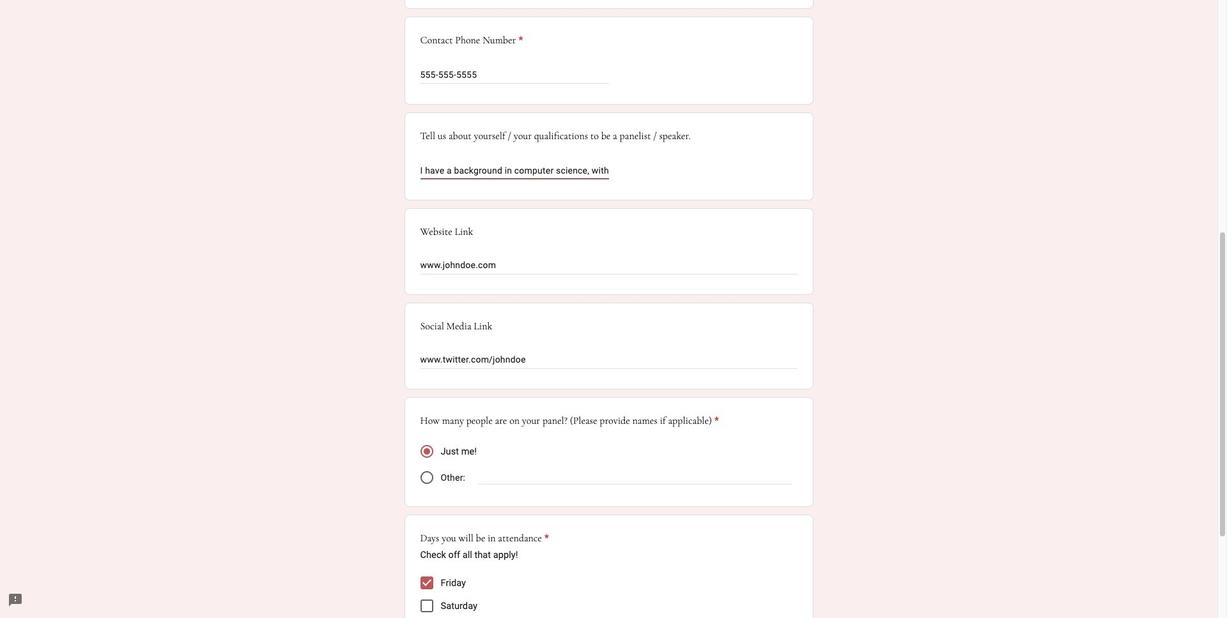 Task type: vqa. For each thing, say whether or not it's contained in the screenshot.
1st heading from the bottom of the page
yes



Task type: describe. For each thing, give the bounding box(es) containing it.
Other response text field
[[478, 470, 792, 485]]

required question element for second heading
[[712, 414, 719, 429]]

report a problem to google image
[[8, 593, 23, 609]]

1 heading from the top
[[420, 33, 523, 48]]

3 heading from the top
[[420, 531, 549, 547]]

2 heading from the top
[[420, 414, 719, 429]]



Task type: locate. For each thing, give the bounding box(es) containing it.
2 vertical spatial required question element
[[542, 531, 549, 547]]

0 horizontal spatial required question element
[[516, 33, 523, 48]]

1 vertical spatial heading
[[420, 414, 719, 429]]

required question element for 1st heading from the bottom
[[542, 531, 549, 547]]

heading
[[420, 33, 523, 48], [420, 414, 719, 429], [420, 531, 549, 547]]

required question element
[[516, 33, 523, 48], [712, 414, 719, 429], [542, 531, 549, 547]]

just me! image
[[423, 449, 430, 455]]

Friday checkbox
[[420, 577, 433, 590]]

2 horizontal spatial required question element
[[712, 414, 719, 429]]

None radio
[[420, 472, 433, 485]]

None text field
[[420, 67, 609, 83], [420, 163, 609, 179], [420, 259, 797, 274], [420, 67, 609, 83], [420, 163, 609, 179], [420, 259, 797, 274]]

0 vertical spatial required question element
[[516, 33, 523, 48]]

list
[[420, 572, 797, 619]]

2 vertical spatial heading
[[420, 531, 549, 547]]

None text field
[[420, 354, 797, 369]]

friday image
[[420, 577, 433, 590]]

Just me! radio
[[420, 446, 433, 459]]

0 vertical spatial heading
[[420, 33, 523, 48]]

1 vertical spatial required question element
[[712, 414, 719, 429]]

saturday image
[[422, 602, 432, 612]]

required question element for first heading
[[516, 33, 523, 48]]

1 horizontal spatial required question element
[[542, 531, 549, 547]]

Saturday checkbox
[[420, 600, 433, 613]]



